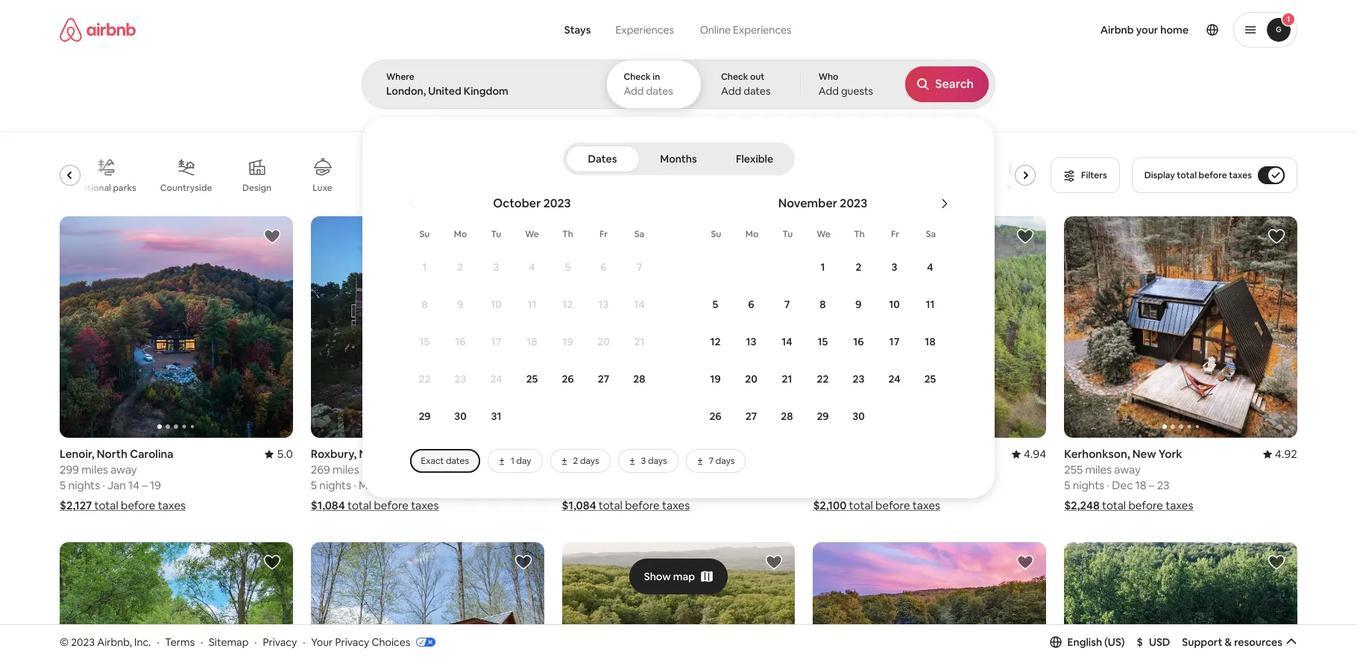 Task type: locate. For each thing, give the bounding box(es) containing it.
· left dec in the right bottom of the page
[[1108, 478, 1110, 493]]

0 horizontal spatial 13 button
[[586, 287, 622, 322]]

4 button for november 2023
[[913, 249, 949, 285]]

york right kerhonkson,
[[1159, 447, 1183, 461]]

14 inside lenoir, north carolina 299 miles away 5 nights · jan 14 – 19 $2,127 total before taxes
[[128, 478, 139, 493]]

york inside roxbury, new york 269 miles away
[[637, 447, 660, 461]]

2 button
[[443, 249, 479, 285], [841, 249, 877, 285]]

0 horizontal spatial 5 button
[[550, 249, 586, 285]]

2 horizontal spatial 24
[[889, 372, 901, 386]]

1 2 button from the left
[[443, 249, 479, 285]]

th down november 2023
[[854, 228, 865, 240]]

taxes inside display total before taxes button
[[1230, 169, 1253, 181]]

2 29 button from the left
[[805, 398, 841, 434]]

$1,084 total before taxes
[[562, 499, 690, 513]]

2 3 button from the left
[[877, 249, 913, 285]]

2 4 from the left
[[928, 260, 934, 274]]

1 9 from the left
[[458, 298, 464, 311]]

1 york from the left
[[385, 447, 409, 461]]

english (us) button
[[1050, 636, 1126, 649]]

1 horizontal spatial dates
[[647, 84, 674, 98]]

away
[[111, 463, 137, 477], [362, 463, 388, 477], [613, 463, 639, 477], [1115, 463, 1141, 477]]

17 button
[[479, 324, 514, 360], [877, 324, 913, 360]]

1 $1,084 from the left
[[311, 499, 345, 513]]

2 days from the left
[[648, 455, 667, 467]]

269
[[311, 463, 330, 477], [562, 463, 582, 477]]

0 horizontal spatial 15
[[420, 335, 430, 348]]

1 we from the left
[[525, 228, 539, 240]]

2 for november 2023
[[856, 260, 862, 274]]

2 16 from the left
[[854, 335, 864, 348]]

1 horizontal spatial 14
[[634, 298, 645, 311]]

0 horizontal spatial 30
[[455, 410, 467, 423]]

miles inside roxbury, new york 269 miles away 5 nights · may 19 – 24 $1,084 total before taxes
[[333, 463, 359, 477]]

away left 3 days
[[613, 463, 639, 477]]

1 horizontal spatial 11
[[926, 298, 935, 311]]

miles inside roxbury, new york 269 miles away
[[584, 463, 611, 477]]

15 button
[[407, 324, 443, 360], [805, 324, 841, 360]]

1 horizontal spatial 29
[[817, 410, 829, 423]]

1 experiences from the left
[[616, 23, 674, 37]]

1 horizontal spatial privacy
[[335, 635, 370, 649]]

2 29 from the left
[[817, 410, 829, 423]]

2 17 from the left
[[890, 335, 900, 348]]

group
[[60, 146, 1042, 204], [60, 216, 293, 438], [311, 216, 544, 438], [562, 216, 796, 438], [814, 216, 1280, 438], [1065, 216, 1298, 438], [60, 543, 293, 660], [311, 543, 544, 660], [562, 543, 796, 660], [814, 543, 1047, 660], [1065, 543, 1298, 660]]

1 25 from the left
[[526, 372, 538, 386]]

before down jan
[[121, 499, 156, 513]]

17 for 2nd the 17 button
[[890, 335, 900, 348]]

1 horizontal spatial days
[[648, 455, 667, 467]]

2 25 from the left
[[925, 372, 937, 386]]

19 inside lenoir, north carolina 299 miles away 5 nights · jan 14 – 19 $2,127 total before taxes
[[150, 478, 161, 493]]

0 horizontal spatial 22
[[419, 372, 431, 386]]

– inside roxbury, new york 269 miles away 5 nights · may 19 – 24 $1,084 total before taxes
[[396, 478, 402, 493]]

dates inside check out add dates
[[744, 84, 771, 98]]

1 horizontal spatial 5 button
[[698, 287, 734, 322]]

2 experiences from the left
[[733, 23, 792, 37]]

away up dec in the right bottom of the page
[[1115, 463, 1141, 477]]

stays button
[[553, 15, 603, 45]]

experiences button
[[603, 15, 687, 45]]

total inside roxbury, new york 269 miles away 5 nights · may 19 – 24 $1,084 total before taxes
[[348, 499, 372, 513]]

miles inside kerhonkson, new york 255 miles away 5 nights · dec 18 – 23 $2,248 total before taxes
[[1086, 463, 1113, 477]]

1 fr from the left
[[600, 228, 608, 240]]

16 for 1st '16' button from the right
[[854, 335, 864, 348]]

1 add to wishlist: roxbury, new york image from the left
[[515, 228, 532, 245]]

3 for november 2023
[[892, 260, 898, 274]]

1 days from the left
[[580, 455, 600, 467]]

· inside lenoir, north carolina 299 miles away 5 nights · jan 14 – 19 $2,127 total before taxes
[[102, 478, 105, 493]]

miles inside lenoir, north carolina 299 miles away 5 nights · jan 14 – 19 $2,127 total before taxes
[[81, 463, 108, 477]]

your privacy choices link
[[311, 635, 436, 650]]

1 horizontal spatial 13
[[746, 335, 757, 348]]

3 miles from the left
[[584, 463, 611, 477]]

2 11 button from the left
[[913, 287, 949, 322]]

su
[[420, 228, 430, 240], [711, 228, 722, 240]]

2 10 button from the left
[[877, 287, 913, 322]]

2 horizontal spatial new
[[1133, 447, 1157, 461]]

0 horizontal spatial 22 button
[[407, 361, 443, 397]]

1 horizontal spatial 23
[[853, 372, 865, 386]]

new inside roxbury, new york 269 miles away 5 nights · may 19 – 24 $1,084 total before taxes
[[359, 447, 383, 461]]

1 3 button from the left
[[479, 249, 514, 285]]

269 inside roxbury, new york 269 miles away
[[562, 463, 582, 477]]

new up dec in the right bottom of the page
[[1133, 447, 1157, 461]]

0 vertical spatial 27 button
[[586, 361, 622, 397]]

roxbury, new york 269 miles away
[[562, 447, 660, 477]]

2 add to wishlist: roxbury, new york image from the left
[[766, 228, 784, 245]]

· inside kerhonkson, new york 255 miles away 5 nights · dec 18 – 23 $2,248 total before taxes
[[1108, 478, 1110, 493]]

5 inside kerhonkson, new york 255 miles away 5 nights · dec 18 – 23 $2,248 total before taxes
[[1065, 478, 1071, 493]]

3 button
[[479, 249, 514, 285], [877, 249, 913, 285]]

0 horizontal spatial 6
[[601, 260, 607, 274]]

3 add from the left
[[819, 84, 839, 98]]

roxbury, inside roxbury, new york 269 miles away 5 nights · may 19 – 24 $1,084 total before taxes
[[311, 447, 357, 461]]

before down may at the left bottom
[[374, 499, 409, 513]]

0 horizontal spatial 2
[[458, 260, 464, 274]]

2 17 button from the left
[[877, 324, 913, 360]]

1 horizontal spatial –
[[396, 478, 402, 493]]

21 button
[[622, 324, 658, 360], [770, 361, 805, 397]]

1 24 button from the left
[[479, 361, 514, 397]]

2 horizontal spatial nights
[[1073, 478, 1105, 493]]

new for kerhonkson, new york 255 miles away 5 nights · dec 18 – 23 $2,248 total before taxes
[[1133, 447, 1157, 461]]

26
[[562, 372, 574, 386], [710, 410, 722, 423]]

check left out
[[722, 71, 749, 83]]

1 roxbury, from the left
[[311, 447, 357, 461]]

©
[[60, 635, 69, 649]]

1 9 button from the left
[[443, 287, 479, 322]]

1 away from the left
[[111, 463, 137, 477]]

– right may at the left bottom
[[396, 478, 402, 493]]

add to wishlist: moorefield, west virginia image
[[1017, 228, 1035, 245]]

sa
[[635, 228, 645, 240], [926, 228, 937, 240]]

add to wishlist: coleman falls, virginia image
[[1268, 554, 1286, 572]]

tab list
[[566, 143, 792, 175]]

check for check in add dates
[[624, 71, 651, 83]]

0 horizontal spatial 21
[[635, 335, 645, 348]]

roxbury, right 4.97
[[562, 447, 608, 461]]

0 horizontal spatial 3 button
[[479, 249, 514, 285]]

2 24 button from the left
[[877, 361, 913, 397]]

1 horizontal spatial 11 button
[[913, 287, 949, 322]]

0 horizontal spatial mo
[[454, 228, 467, 240]]

1 horizontal spatial 10 button
[[877, 287, 913, 322]]

nights inside lenoir, north carolina 299 miles away 5 nights · jan 14 – 19 $2,127 total before taxes
[[68, 478, 100, 493]]

18 button
[[514, 324, 550, 360], [913, 324, 949, 360]]

11 for second 11 button from left
[[926, 298, 935, 311]]

experiences up in at the left top
[[616, 23, 674, 37]]

1 horizontal spatial su
[[711, 228, 722, 240]]

add down who
[[819, 84, 839, 98]]

check for check out add dates
[[722, 71, 749, 83]]

0 horizontal spatial 15 button
[[407, 324, 443, 360]]

19 button
[[550, 324, 586, 360], [698, 361, 734, 397]]

total right $2,100
[[850, 499, 874, 513]]

dates for check out add dates
[[744, 84, 771, 98]]

2 22 from the left
[[817, 372, 829, 386]]

2 horizontal spatial add
[[819, 84, 839, 98]]

before right display
[[1199, 169, 1228, 181]]

2 button for november 2023
[[841, 249, 877, 285]]

2023 right november
[[840, 195, 868, 211]]

add down online experiences
[[722, 84, 742, 98]]

4 away from the left
[[1115, 463, 1141, 477]]

2 button for october 2023
[[443, 249, 479, 285]]

1 30 from the left
[[455, 410, 467, 423]]

0 horizontal spatial 21 button
[[622, 324, 658, 360]]

taxes inside kerhonkson, new york 255 miles away 5 nights · dec 18 – 23 $2,248 total before taxes
[[1166, 499, 1194, 513]]

profile element
[[828, 0, 1298, 60]]

tu
[[491, 228, 502, 240], [783, 228, 793, 240]]

2 horizontal spatial 14
[[782, 335, 793, 348]]

1 4 button from the left
[[514, 249, 550, 285]]

0 horizontal spatial privacy
[[263, 635, 297, 649]]

mo
[[454, 228, 467, 240], [746, 228, 759, 240]]

1 horizontal spatial 19 button
[[698, 361, 734, 397]]

20
[[598, 335, 610, 348], [746, 372, 758, 386]]

– for 19
[[396, 478, 402, 493]]

8 for 2nd 8 button from the right
[[422, 298, 428, 311]]

3
[[494, 260, 499, 274], [892, 260, 898, 274], [641, 455, 646, 467]]

away inside kerhonkson, new york 255 miles away 5 nights · dec 18 – 23 $2,248 total before taxes
[[1115, 463, 1141, 477]]

0 horizontal spatial 1 button
[[407, 249, 443, 285]]

we down october 2023
[[525, 228, 539, 240]]

1 horizontal spatial 269
[[562, 463, 582, 477]]

total
[[1178, 169, 1198, 181], [94, 499, 118, 513], [348, 499, 372, 513], [599, 499, 623, 513], [850, 499, 874, 513], [1103, 499, 1127, 513]]

11
[[528, 298, 537, 311], [926, 298, 935, 311]]

add to wishlist: roxbury, new york image down october
[[515, 228, 532, 245]]

0 horizontal spatial 20
[[598, 335, 610, 348]]

miles down north
[[81, 463, 108, 477]]

0 horizontal spatial $1,084
[[311, 499, 345, 513]]

york left the exact
[[385, 447, 409, 461]]

1 22 from the left
[[419, 372, 431, 386]]

days right 4.97
[[580, 455, 600, 467]]

21
[[635, 335, 645, 348], [782, 372, 793, 386]]

away up may at the left bottom
[[362, 463, 388, 477]]

2 horizontal spatial 18
[[1136, 478, 1147, 493]]

1 horizontal spatial 26
[[710, 410, 722, 423]]

2 9 from the left
[[856, 298, 862, 311]]

· right inc. at the left bottom
[[157, 635, 159, 649]]

total right display
[[1178, 169, 1198, 181]]

1 – from the left
[[142, 478, 148, 493]]

2 horizontal spatial 23
[[1158, 478, 1170, 493]]

0 horizontal spatial 269
[[311, 463, 330, 477]]

new inside kerhonkson, new york 255 miles away 5 nights · dec 18 – 23 $2,248 total before taxes
[[1133, 447, 1157, 461]]

0 horizontal spatial days
[[580, 455, 600, 467]]

2 30 button from the left
[[841, 398, 877, 434]]

3 button for october 2023
[[479, 249, 514, 285]]

2 su from the left
[[711, 228, 722, 240]]

away for roxbury, new york 269 miles away 5 nights · may 19 – 24 $1,084 total before taxes
[[362, 463, 388, 477]]

away inside roxbury, new york 269 miles away
[[613, 463, 639, 477]]

1 horizontal spatial 30 button
[[841, 398, 877, 434]]

0 horizontal spatial su
[[420, 228, 430, 240]]

1 horizontal spatial 25 button
[[913, 361, 949, 397]]

kerhonkson,
[[1065, 447, 1131, 461]]

4.94
[[1024, 447, 1047, 461]]

we down november 2023
[[817, 228, 831, 240]]

2 $1,084 from the left
[[562, 499, 597, 513]]

269 for roxbury, new york 269 miles away
[[562, 463, 582, 477]]

24 for 1st 24 button from left
[[491, 372, 503, 386]]

add to wishlist: livingston manor, new york image
[[1017, 554, 1035, 572]]

check left in at the left top
[[624, 71, 651, 83]]

2 sa from the left
[[926, 228, 937, 240]]

miles down kerhonkson,
[[1086, 463, 1113, 477]]

total down may at the left bottom
[[348, 499, 372, 513]]

2 18 button from the left
[[913, 324, 949, 360]]

1 horizontal spatial 2 button
[[841, 249, 877, 285]]

9 button
[[443, 287, 479, 322], [841, 287, 877, 322]]

1 horizontal spatial 21
[[782, 372, 793, 386]]

1 horizontal spatial add
[[722, 84, 742, 98]]

1 vertical spatial 20
[[746, 372, 758, 386]]

2 york from the left
[[637, 447, 660, 461]]

0 vertical spatial 14 button
[[622, 287, 658, 322]]

dates down in at the left top
[[647, 84, 674, 98]]

12 button
[[550, 287, 586, 322], [698, 324, 734, 360]]

3 nights from the left
[[1073, 478, 1105, 493]]

1 vertical spatial 27 button
[[734, 398, 770, 434]]

2 – from the left
[[396, 478, 402, 493]]

23 for 1st 23 button from right
[[853, 372, 865, 386]]

total inside lenoir, north carolina 299 miles away 5 nights · jan 14 – 19 $2,127 total before taxes
[[94, 499, 118, 513]]

check inside check out add dates
[[722, 71, 749, 83]]

– inside kerhonkson, new york 255 miles away 5 nights · dec 18 – 23 $2,248 total before taxes
[[1150, 478, 1155, 493]]

29 for second 29 button from the left
[[817, 410, 829, 423]]

0 horizontal spatial 9
[[458, 298, 464, 311]]

2 away from the left
[[362, 463, 388, 477]]

0 vertical spatial 26 button
[[550, 361, 586, 397]]

0 horizontal spatial 18 button
[[514, 324, 550, 360]]

1 horizontal spatial 9 button
[[841, 287, 877, 322]]

None search field
[[362, 0, 1358, 498]]

0 vertical spatial 6
[[601, 260, 607, 274]]

16
[[455, 335, 466, 348], [854, 335, 864, 348]]

2 vertical spatial 14
[[128, 478, 139, 493]]

1 horizontal spatial new
[[610, 447, 634, 461]]

york inside roxbury, new york 269 miles away 5 nights · may 19 – 24 $1,084 total before taxes
[[385, 447, 409, 461]]

november 2023
[[779, 195, 868, 211]]

5 inside lenoir, north carolina 299 miles away 5 nights · jan 14 – 19 $2,127 total before taxes
[[60, 478, 66, 493]]

new left 3 days
[[610, 447, 634, 461]]

add for check out add dates
[[722, 84, 742, 98]]

0 horizontal spatial add
[[624, 84, 644, 98]]

1 17 from the left
[[491, 335, 502, 348]]

new inside roxbury, new york 269 miles away
[[610, 447, 634, 461]]

1 8 from the left
[[422, 298, 428, 311]]

check inside the check in add dates
[[624, 71, 651, 83]]

away up jan
[[111, 463, 137, 477]]

nights inside roxbury, new york 269 miles away 5 nights · may 19 – 24 $1,084 total before taxes
[[320, 478, 351, 493]]

2023 right october
[[544, 195, 571, 211]]

– inside lenoir, north carolina 299 miles away 5 nights · jan 14 – 19 $2,127 total before taxes
[[142, 478, 148, 493]]

2 4 button from the left
[[913, 249, 949, 285]]

2 10 from the left
[[889, 298, 900, 311]]

2 horizontal spatial days
[[716, 455, 735, 467]]

group containing national parks
[[60, 146, 1042, 204]]

1 horizontal spatial 30
[[853, 410, 865, 423]]

york up $1,084 total before taxes
[[637, 447, 660, 461]]

add inside the check in add dates
[[624, 84, 644, 98]]

1 vertical spatial 5 button
[[698, 287, 734, 322]]

2023 right ©
[[71, 635, 95, 649]]

24
[[491, 372, 503, 386], [889, 372, 901, 386], [404, 478, 417, 493]]

4
[[529, 260, 535, 274], [928, 260, 934, 274]]

show map button
[[630, 559, 728, 594]]

dates right the exact
[[446, 455, 469, 467]]

miles up $1,084 total before taxes
[[584, 463, 611, 477]]

·
[[102, 478, 105, 493], [354, 478, 356, 493], [1108, 478, 1110, 493], [157, 635, 159, 649], [201, 635, 203, 649], [255, 635, 257, 649], [303, 635, 305, 649]]

$1,084 inside roxbury, new york 269 miles away 5 nights · may 19 – 24 $1,084 total before taxes
[[311, 499, 345, 513]]

dates
[[647, 84, 674, 98], [744, 84, 771, 98], [446, 455, 469, 467]]

0 horizontal spatial 13
[[599, 298, 609, 311]]

th down october 2023
[[563, 228, 574, 240]]

airbnb
[[1101, 23, 1135, 37]]

2 add from the left
[[722, 84, 742, 98]]

nights down 299
[[68, 478, 100, 493]]

0 vertical spatial 12 button
[[550, 287, 586, 322]]

0 horizontal spatial 9 button
[[443, 287, 479, 322]]

269 inside roxbury, new york 269 miles away 5 nights · may 19 – 24 $1,084 total before taxes
[[311, 463, 330, 477]]

filters
[[1082, 169, 1108, 181]]

0 vertical spatial 20
[[598, 335, 610, 348]]

3 days from the left
[[716, 455, 735, 467]]

away inside roxbury, new york 269 miles away 5 nights · may 19 – 24 $1,084 total before taxes
[[362, 463, 388, 477]]

away for kerhonkson, new york 255 miles away 5 nights · dec 18 – 23 $2,248 total before taxes
[[1115, 463, 1141, 477]]

airbnb your home link
[[1092, 14, 1198, 46]]

roxbury, inside roxbury, new york 269 miles away
[[562, 447, 608, 461]]

30 button
[[443, 398, 479, 434], [841, 398, 877, 434]]

1 22 button from the left
[[407, 361, 443, 397]]

dates down out
[[744, 84, 771, 98]]

total down jan
[[94, 499, 118, 513]]

dates for check in add dates
[[647, 84, 674, 98]]

york for roxbury, new york 269 miles away 5 nights · may 19 – 24 $1,084 total before taxes
[[385, 447, 409, 461]]

0 horizontal spatial 27 button
[[586, 361, 622, 397]]

tab list containing dates
[[566, 143, 792, 175]]

1 button for november
[[805, 249, 841, 285]]

total down dec in the right bottom of the page
[[1103, 499, 1127, 513]]

2 269 from the left
[[562, 463, 582, 477]]

flexible button
[[718, 145, 792, 172]]

1 16 from the left
[[455, 335, 466, 348]]

16 button
[[443, 324, 479, 360], [841, 324, 877, 360]]

1 inside dropdown button
[[1288, 14, 1291, 24]]

· left jan
[[102, 478, 105, 493]]

new up may at the left bottom
[[359, 447, 383, 461]]

0 horizontal spatial 10
[[491, 298, 502, 311]]

1 4 from the left
[[529, 260, 535, 274]]

1 10 from the left
[[491, 298, 502, 311]]

english (us)
[[1068, 636, 1126, 649]]

add to wishlist: roxbury, new york image down november
[[766, 228, 784, 245]]

1 11 from the left
[[528, 298, 537, 311]]

1 horizontal spatial 8 button
[[805, 287, 841, 322]]

privacy left your
[[263, 635, 297, 649]]

2 30 from the left
[[853, 410, 865, 423]]

in
[[653, 71, 660, 83]]

18
[[527, 335, 538, 348], [925, 335, 936, 348], [1136, 478, 1147, 493]]

add to wishlist: kerhonkson, new york image
[[1268, 228, 1286, 245]]

2 mo from the left
[[746, 228, 759, 240]]

calendar application
[[380, 180, 1358, 473]]

4 for october 2023
[[529, 260, 535, 274]]

display total before taxes
[[1145, 169, 1253, 181]]

days up $1,084 total before taxes
[[648, 455, 667, 467]]

2 nights from the left
[[320, 478, 351, 493]]

experiences right the online
[[733, 23, 792, 37]]

away inside lenoir, north carolina 299 miles away 5 nights · jan 14 – 19 $2,127 total before taxes
[[111, 463, 137, 477]]

25
[[526, 372, 538, 386], [925, 372, 937, 386]]

1 horizontal spatial we
[[817, 228, 831, 240]]

$1,084
[[311, 499, 345, 513], [562, 499, 597, 513]]

1 new from the left
[[359, 447, 383, 461]]

add
[[624, 84, 644, 98], [722, 84, 742, 98], [819, 84, 839, 98]]

tu down november
[[783, 228, 793, 240]]

17 for 1st the 17 button
[[491, 335, 502, 348]]

days for 2 days
[[580, 455, 600, 467]]

5.0
[[277, 447, 293, 461]]

add to wishlist: roxbury, new york image
[[515, 228, 532, 245], [766, 228, 784, 245]]

fr
[[600, 228, 608, 240], [892, 228, 900, 240]]

3 new from the left
[[1133, 447, 1157, 461]]

1 horizontal spatial 28
[[781, 410, 794, 423]]

online experiences link
[[687, 15, 805, 45]]

2023 for october
[[544, 195, 571, 211]]

0 vertical spatial 7
[[637, 260, 643, 274]]

before down 3 days
[[625, 499, 660, 513]]

– right jan
[[142, 478, 148, 493]]

add to wishlist: lenoir, north carolina image
[[263, 228, 281, 245]]

3 away from the left
[[613, 463, 639, 477]]

days for 7 days
[[716, 455, 735, 467]]

6
[[601, 260, 607, 274], [749, 298, 755, 311]]

2 16 button from the left
[[841, 324, 877, 360]]

20 for the left 20 'button'
[[598, 335, 610, 348]]

days right 3 days
[[716, 455, 735, 467]]

roxbury, for roxbury, new york 269 miles away 5 nights · may 19 – 24 $1,084 total before taxes
[[311, 447, 357, 461]]

2 miles from the left
[[333, 463, 359, 477]]

1 horizontal spatial 22 button
[[805, 361, 841, 397]]

nights up $2,248
[[1073, 478, 1105, 493]]

1 horizontal spatial 4 button
[[913, 249, 949, 285]]

0 horizontal spatial dates
[[446, 455, 469, 467]]

total inside kerhonkson, new york 255 miles away 5 nights · dec 18 – 23 $2,248 total before taxes
[[1103, 499, 1127, 513]]

· left may at the left bottom
[[354, 478, 356, 493]]

add to wishlist: millfield, ohio image
[[263, 554, 281, 572]]

1 miles from the left
[[81, 463, 108, 477]]

york inside kerhonkson, new york 255 miles away 5 nights · dec 18 – 23 $2,248 total before taxes
[[1159, 447, 1183, 461]]

– right dec in the right bottom of the page
[[1150, 478, 1155, 493]]

0 horizontal spatial new
[[359, 447, 383, 461]]

1 horizontal spatial 9
[[856, 298, 862, 311]]

none search field containing october 2023
[[362, 0, 1358, 498]]

2 roxbury, from the left
[[562, 447, 608, 461]]

0 horizontal spatial –
[[142, 478, 148, 493]]

0 horizontal spatial 29 button
[[407, 398, 443, 434]]

21 for the bottom 21 button
[[782, 372, 793, 386]]

experiences inside online experiences link
[[733, 23, 792, 37]]

19
[[563, 335, 573, 348], [711, 372, 721, 386], [150, 478, 161, 493], [382, 478, 393, 493]]

add inside check out add dates
[[722, 84, 742, 98]]

4 button
[[514, 249, 550, 285], [913, 249, 949, 285]]

1 check from the left
[[624, 71, 651, 83]]

10 for first 10 button from the right
[[889, 298, 900, 311]]

1 29 button from the left
[[407, 398, 443, 434]]

7 button
[[622, 249, 658, 285], [770, 287, 805, 322]]

0 horizontal spatial 16 button
[[443, 324, 479, 360]]

2 horizontal spatial 3
[[892, 260, 898, 274]]

york for roxbury, new york 269 miles away
[[637, 447, 660, 461]]

miles for lenoir, north carolina 299 miles away 5 nights · jan 14 – 19 $2,127 total before taxes
[[81, 463, 108, 477]]

add down experiences button
[[624, 84, 644, 98]]

9
[[458, 298, 464, 311], [856, 298, 862, 311]]

13 button
[[586, 287, 622, 322], [734, 324, 770, 360]]

nights inside kerhonkson, new york 255 miles away 5 nights · dec 18 – 23 $2,248 total before taxes
[[1073, 478, 1105, 493]]

0 horizontal spatial 19 button
[[550, 324, 586, 360]]

taxes inside roxbury, new york 269 miles away 5 nights · may 19 – 24 $1,084 total before taxes
[[411, 499, 439, 513]]

0 horizontal spatial fr
[[600, 228, 608, 240]]

1 29 from the left
[[419, 410, 431, 423]]

0 horizontal spatial 8 button
[[407, 287, 443, 322]]

1 horizontal spatial 1 button
[[805, 249, 841, 285]]

0 vertical spatial 6 button
[[586, 249, 622, 285]]

flexible
[[736, 152, 774, 166]]

5.0 out of 5 average rating image
[[265, 447, 293, 461]]

1 th from the left
[[563, 228, 574, 240]]

23
[[455, 372, 467, 386], [853, 372, 865, 386], [1158, 478, 1170, 493]]

1 button
[[1234, 12, 1298, 48]]

dates inside the check in add dates
[[647, 84, 674, 98]]

16 for first '16' button from left
[[455, 335, 466, 348]]

1 269 from the left
[[311, 463, 330, 477]]

miles up may at the left bottom
[[333, 463, 359, 477]]

what can we help you find? tab list
[[553, 15, 687, 45]]

2 8 from the left
[[820, 298, 826, 311]]

days
[[580, 455, 600, 467], [648, 455, 667, 467], [716, 455, 735, 467]]

2 vertical spatial 7
[[709, 455, 714, 467]]

0 horizontal spatial nights
[[68, 478, 100, 493]]

18 for 1st 18 button
[[527, 335, 538, 348]]

255
[[1065, 463, 1083, 477]]

before down dec in the right bottom of the page
[[1129, 499, 1164, 513]]

2 we from the left
[[817, 228, 831, 240]]

1 horizontal spatial 29 button
[[805, 398, 841, 434]]

7
[[637, 260, 643, 274], [785, 298, 790, 311], [709, 455, 714, 467]]

1 30 button from the left
[[443, 398, 479, 434]]

nights left may at the left bottom
[[320, 478, 351, 493]]

4 miles from the left
[[1086, 463, 1113, 477]]

8 for 1st 8 button from the right
[[820, 298, 826, 311]]

5 inside roxbury, new york 269 miles away 5 nights · may 19 – 24 $1,084 total before taxes
[[311, 478, 317, 493]]

choices
[[372, 635, 410, 649]]

tu down october
[[491, 228, 502, 240]]

$
[[1137, 636, 1144, 649]]

20 button
[[586, 324, 622, 360], [734, 361, 770, 397]]

15
[[420, 335, 430, 348], [818, 335, 828, 348]]

2 check from the left
[[722, 71, 749, 83]]

3 – from the left
[[1150, 478, 1155, 493]]

privacy right your
[[335, 635, 370, 649]]

1 vertical spatial 13 button
[[734, 324, 770, 360]]

york for kerhonkson, new york 255 miles away 5 nights · dec 18 – 23 $2,248 total before taxes
[[1159, 447, 1183, 461]]

before inside lenoir, north carolina 299 miles away 5 nights · jan 14 – 19 $2,127 total before taxes
[[121, 499, 156, 513]]

we
[[525, 228, 539, 240], [817, 228, 831, 240]]

roxbury, right 5.0
[[311, 447, 357, 461]]

0 horizontal spatial 25 button
[[514, 361, 550, 397]]



Task type: describe. For each thing, give the bounding box(es) containing it.
terms
[[165, 635, 195, 649]]

1 vertical spatial 21 button
[[770, 361, 805, 397]]

inc.
[[134, 635, 151, 649]]

support
[[1183, 636, 1223, 649]]

2 th from the left
[[854, 228, 865, 240]]

privacy link
[[263, 635, 297, 649]]

north
[[97, 447, 128, 461]]

your
[[311, 635, 333, 649]]

show
[[644, 570, 671, 583]]

parks
[[113, 182, 136, 194]]

online experiences
[[700, 23, 792, 37]]

1 su from the left
[[420, 228, 430, 240]]

31 button
[[479, 398, 514, 434]]

exact dates
[[421, 455, 469, 467]]

before right $2,100
[[876, 499, 911, 513]]

2 tu from the left
[[783, 228, 793, 240]]

lenoir, north carolina 299 miles away 5 nights · jan 14 – 19 $2,127 total before taxes
[[60, 447, 186, 513]]

2 23 button from the left
[[841, 361, 877, 397]]

14 for left 14 button
[[634, 298, 645, 311]]

4.97
[[522, 447, 544, 461]]

5 for kerhonkson, new york 255 miles away 5 nights · dec 18 – 23 $2,248 total before taxes
[[1065, 478, 1071, 493]]

18 inside kerhonkson, new york 255 miles away 5 nights · dec 18 – 23 $2,248 total before taxes
[[1136, 478, 1147, 493]]

1 mo from the left
[[454, 228, 467, 240]]

25 for 1st 25 "button" from the right
[[925, 372, 937, 386]]

Where field
[[386, 84, 582, 98]]

show map
[[644, 570, 696, 583]]

2 15 from the left
[[818, 335, 828, 348]]

nights for 255
[[1073, 478, 1105, 493]]

1 vertical spatial 19 button
[[698, 361, 734, 397]]

· left your
[[303, 635, 305, 649]]

tab list inside stays "tab panel"
[[566, 143, 792, 175]]

october 2023
[[493, 195, 571, 211]]

&
[[1225, 636, 1233, 649]]

29 for 2nd 29 button from the right
[[419, 410, 431, 423]]

(us)
[[1105, 636, 1126, 649]]

your
[[1137, 23, 1159, 37]]

2 22 button from the left
[[805, 361, 841, 397]]

who
[[819, 71, 839, 83]]

21 for leftmost 21 button
[[635, 335, 645, 348]]

1 8 button from the left
[[407, 287, 443, 322]]

0 vertical spatial 26
[[562, 372, 574, 386]]

october
[[493, 195, 541, 211]]

2 for october 2023
[[458, 260, 464, 274]]

13 for the leftmost 13 button
[[599, 298, 609, 311]]

check out add dates
[[722, 71, 771, 98]]

20 for the bottommost 20 'button'
[[746, 372, 758, 386]]

dec
[[1113, 478, 1134, 493]]

before inside button
[[1199, 169, 1228, 181]]

before inside roxbury, new york 269 miles away 5 nights · may 19 – 24 $1,084 total before taxes
[[374, 499, 409, 513]]

add to wishlist: stockport, ohio image
[[515, 554, 532, 572]]

1 vertical spatial 27
[[746, 410, 757, 423]]

7 days
[[709, 455, 735, 467]]

stays tab panel
[[362, 60, 1358, 498]]

taxes inside lenoir, north carolina 299 miles away 5 nights · jan 14 – 19 $2,127 total before taxes
[[158, 499, 186, 513]]

sitemap link
[[209, 635, 249, 649]]

25 for first 25 "button" from left
[[526, 372, 538, 386]]

national
[[76, 182, 111, 194]]

· left privacy link
[[255, 635, 257, 649]]

0 vertical spatial 27
[[598, 372, 610, 386]]

airbnb,
[[97, 635, 132, 649]]

1 privacy from the left
[[263, 635, 297, 649]]

19 inside roxbury, new york 269 miles away 5 nights · may 19 – 24 $1,084 total before taxes
[[382, 478, 393, 493]]

5 for roxbury, new york 269 miles away 5 nights · may 19 – 24 $1,084 total before taxes
[[311, 478, 317, 493]]

away for lenoir, north carolina 299 miles away 5 nights · jan 14 – 19 $2,127 total before taxes
[[111, 463, 137, 477]]

national parks
[[76, 182, 136, 194]]

1 sa from the left
[[635, 228, 645, 240]]

0 horizontal spatial 28
[[634, 372, 646, 386]]

terms link
[[165, 635, 195, 649]]

miles for roxbury, new york 269 miles away 5 nights · may 19 – 24 $1,084 total before taxes
[[333, 463, 359, 477]]

24 inside roxbury, new york 269 miles away 5 nights · may 19 – 24 $1,084 total before taxes
[[404, 478, 417, 493]]

new for roxbury, new york 269 miles away 5 nights · may 19 – 24 $1,084 total before taxes
[[359, 447, 383, 461]]

18 for 1st 18 button from the right
[[925, 335, 936, 348]]

out
[[751, 71, 765, 83]]

kerhonkson, new york 255 miles away 5 nights · dec 18 – 23 $2,248 total before taxes
[[1065, 447, 1194, 513]]

0 horizontal spatial 6 button
[[586, 249, 622, 285]]

4.94 out of 5 average rating image
[[1012, 447, 1047, 461]]

1 horizontal spatial 3
[[641, 455, 646, 467]]

4 button for october 2023
[[514, 249, 550, 285]]

support & resources
[[1183, 636, 1283, 649]]

days for 3 days
[[648, 455, 667, 467]]

13 for the rightmost 13 button
[[746, 335, 757, 348]]

nights for 299
[[68, 478, 100, 493]]

1 vertical spatial 7 button
[[770, 287, 805, 322]]

before inside kerhonkson, new york 255 miles away 5 nights · dec 18 – 23 $2,248 total before taxes
[[1129, 499, 1164, 513]]

1 15 button from the left
[[407, 324, 443, 360]]

0 horizontal spatial 14 button
[[622, 287, 658, 322]]

2 privacy from the left
[[335, 635, 370, 649]]

support & resources button
[[1183, 636, 1298, 649]]

yurts
[[1007, 182, 1030, 194]]

$2,100
[[814, 499, 847, 513]]

months
[[661, 152, 697, 166]]

14 for bottommost 14 button
[[782, 335, 793, 348]]

2 days
[[573, 455, 600, 467]]

1 vertical spatial 7
[[785, 298, 790, 311]]

1 tu from the left
[[491, 228, 502, 240]]

$ usd
[[1137, 636, 1171, 649]]

1 vertical spatial 26 button
[[698, 398, 734, 434]]

1 vertical spatial 20 button
[[734, 361, 770, 397]]

1 horizontal spatial 6 button
[[734, 287, 770, 322]]

24 for second 24 button
[[889, 372, 901, 386]]

23 inside kerhonkson, new york 255 miles away 5 nights · dec 18 – 23 $2,248 total before taxes
[[1158, 478, 1170, 493]]

1 vertical spatial 14 button
[[770, 324, 805, 360]]

nights for 269
[[320, 478, 351, 493]]

1 horizontal spatial 2
[[573, 455, 578, 467]]

home
[[1161, 23, 1189, 37]]

0 horizontal spatial 26 button
[[550, 361, 586, 397]]

299
[[60, 463, 79, 477]]

filters button
[[1051, 157, 1120, 193]]

0 vertical spatial 19 button
[[550, 324, 586, 360]]

12 for left 12 button
[[563, 298, 573, 311]]

· right terms link
[[201, 635, 203, 649]]

who add guests
[[819, 71, 874, 98]]

2023 for november
[[840, 195, 868, 211]]

airbnb your home
[[1101, 23, 1189, 37]]

0 horizontal spatial 20 button
[[586, 324, 622, 360]]

2023 for ©
[[71, 635, 95, 649]]

total inside button
[[1178, 169, 1198, 181]]

display
[[1145, 169, 1176, 181]]

2 9 button from the left
[[841, 287, 877, 322]]

11 for 2nd 11 button from right
[[528, 298, 537, 311]]

1 vertical spatial 28
[[781, 410, 794, 423]]

new for roxbury, new york 269 miles away
[[610, 447, 634, 461]]

map
[[674, 570, 696, 583]]

miles for kerhonkson, new york 255 miles away 5 nights · dec 18 – 23 $2,248 total before taxes
[[1086, 463, 1113, 477]]

3 days
[[641, 455, 667, 467]]

november
[[779, 195, 838, 211]]

1 horizontal spatial 27 button
[[734, 398, 770, 434]]

0 vertical spatial 5 button
[[550, 249, 586, 285]]

lenoir,
[[60, 447, 94, 461]]

1 11 button from the left
[[514, 287, 550, 322]]

1 vertical spatial 26
[[710, 410, 722, 423]]

3 for october 2023
[[494, 260, 499, 274]]

stays
[[565, 23, 591, 37]]

may
[[359, 478, 380, 493]]

12 for 12 button to the bottom
[[711, 335, 721, 348]]

guests
[[842, 84, 874, 98]]

jan
[[108, 478, 126, 493]]

countryside
[[160, 182, 212, 194]]

1 17 button from the left
[[479, 324, 514, 360]]

5 for lenoir, north carolina 299 miles away 5 nights · jan 14 – 19 $2,127 total before taxes
[[60, 478, 66, 493]]

4.97 out of 5 average rating image
[[510, 447, 544, 461]]

3 button for november 2023
[[877, 249, 913, 285]]

1 18 button from the left
[[514, 324, 550, 360]]

30 for first 30 'button' from right
[[853, 410, 865, 423]]

1 button for october
[[407, 249, 443, 285]]

1 horizontal spatial 13 button
[[734, 324, 770, 360]]

1 day
[[511, 455, 532, 467]]

design
[[242, 182, 272, 194]]

add to wishlist: kerhonkson, new york image
[[766, 554, 784, 572]]

$2,248
[[1065, 499, 1100, 513]]

2 fr from the left
[[892, 228, 900, 240]]

1 vertical spatial 12 button
[[698, 324, 734, 360]]

terms · sitemap · privacy
[[165, 635, 297, 649]]

· inside roxbury, new york 269 miles away 5 nights · may 19 – 24 $1,084 total before taxes
[[354, 478, 356, 493]]

your privacy choices
[[311, 635, 410, 649]]

23 for 2nd 23 button from right
[[455, 372, 467, 386]]

display total before taxes button
[[1132, 157, 1298, 193]]

0 horizontal spatial 12 button
[[550, 287, 586, 322]]

1 15 from the left
[[420, 335, 430, 348]]

$2,127
[[60, 499, 92, 513]]

1 vertical spatial 6
[[749, 298, 755, 311]]

– for 14
[[142, 478, 148, 493]]

miles for roxbury, new york 269 miles away
[[584, 463, 611, 477]]

1 vertical spatial 28 button
[[770, 398, 805, 434]]

4.92
[[1276, 447, 1298, 461]]

check in add dates
[[624, 71, 674, 98]]

0 vertical spatial 7 button
[[622, 249, 658, 285]]

exact
[[421, 455, 444, 467]]

1 25 button from the left
[[514, 361, 550, 397]]

2 15 button from the left
[[805, 324, 841, 360]]

1 23 button from the left
[[443, 361, 479, 397]]

0 vertical spatial 28 button
[[622, 361, 658, 397]]

day
[[517, 455, 532, 467]]

online
[[700, 23, 731, 37]]

4 for november 2023
[[928, 260, 934, 274]]

dates
[[588, 152, 617, 166]]

– for 18
[[1150, 478, 1155, 493]]

1 16 button from the left
[[443, 324, 479, 360]]

2 8 button from the left
[[805, 287, 841, 322]]

roxbury, new york 269 miles away 5 nights · may 19 – 24 $1,084 total before taxes
[[311, 447, 439, 513]]

31
[[491, 410, 502, 423]]

months button
[[643, 145, 715, 172]]

roxbury, for roxbury, new york 269 miles away
[[562, 447, 608, 461]]

resources
[[1235, 636, 1283, 649]]

total down roxbury, new york 269 miles away on the left bottom
[[599, 499, 623, 513]]

luxe
[[313, 182, 333, 194]]

1 10 button from the left
[[479, 287, 514, 322]]

$2,100 total before taxes
[[814, 499, 941, 513]]

sitemap
[[209, 635, 249, 649]]

away for roxbury, new york 269 miles away
[[613, 463, 639, 477]]

experiences inside experiences button
[[616, 23, 674, 37]]

2 25 button from the left
[[913, 361, 949, 397]]

30 for second 30 'button' from right
[[455, 410, 467, 423]]

english
[[1068, 636, 1103, 649]]

where
[[386, 71, 415, 83]]

10 for 1st 10 button from the left
[[491, 298, 502, 311]]

© 2023 airbnb, inc. ·
[[60, 635, 159, 649]]

4.92 out of 5 average rating image
[[1264, 447, 1298, 461]]

add for check in add dates
[[624, 84, 644, 98]]

add inside who add guests
[[819, 84, 839, 98]]

269 for roxbury, new york 269 miles away 5 nights · may 19 – 24 $1,084 total before taxes
[[311, 463, 330, 477]]



Task type: vqa. For each thing, say whether or not it's contained in the screenshot.


